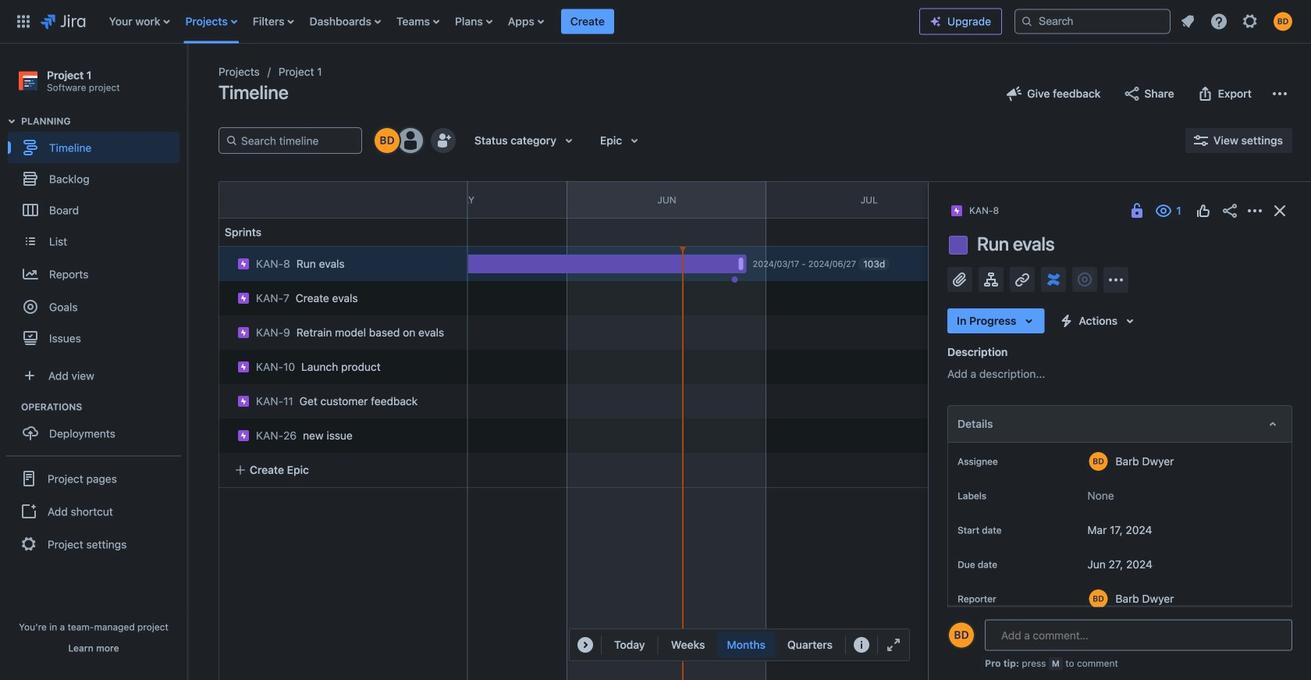 Task type: vqa. For each thing, say whether or not it's contained in the screenshot.
5th Task image from the bottom
no



Task type: describe. For each thing, give the bounding box(es) containing it.
timeline view to show as group
[[662, 632, 842, 657]]

1 column header from the left
[[163, 182, 362, 218]]

add people image
[[434, 131, 453, 150]]

2 column header from the left
[[972, 182, 1178, 218]]

3 epic image from the top
[[237, 361, 250, 373]]

group for operations icon
[[8, 401, 187, 454]]

2 vertical spatial group
[[6, 455, 181, 566]]

timeline grid
[[63, 181, 1312, 680]]

notifications image
[[1179, 12, 1198, 31]]

2 epic image from the top
[[237, 326, 250, 339]]

operations image
[[2, 398, 21, 416]]

group for planning image
[[8, 115, 187, 359]]

link goals image
[[1076, 270, 1095, 289]]

heading for operations icon
[[21, 401, 187, 413]]

1 epic image from the top
[[237, 258, 250, 270]]

primary element
[[9, 0, 920, 43]]

export icon image
[[1197, 84, 1215, 103]]

goal image
[[23, 300, 37, 314]]

Add a comment… field
[[985, 620, 1293, 651]]



Task type: locate. For each thing, give the bounding box(es) containing it.
heading
[[21, 115, 187, 127], [21, 401, 187, 413]]

list
[[101, 0, 920, 43], [1174, 7, 1302, 36]]

close image
[[1271, 201, 1290, 220]]

add a child issue image
[[982, 270, 1001, 289]]

cell
[[219, 247, 468, 281], [212, 276, 470, 315], [212, 311, 470, 350], [212, 345, 470, 384], [212, 379, 470, 418], [212, 414, 470, 453]]

1 horizontal spatial list
[[1174, 7, 1302, 36]]

project overview element
[[948, 634, 1293, 671]]

1 heading from the top
[[21, 115, 187, 127]]

2 epic image from the top
[[237, 395, 250, 408]]

banner
[[0, 0, 1312, 44]]

heading for planning image
[[21, 115, 187, 127]]

1 epic image from the top
[[237, 292, 250, 304]]

row header
[[219, 181, 468, 219]]

row header inside the "timeline" "grid"
[[219, 181, 468, 219]]

1 horizontal spatial column header
[[972, 182, 1178, 218]]

settings image
[[1241, 12, 1260, 31]]

sidebar element
[[0, 44, 187, 680]]

search image
[[1021, 15, 1034, 28]]

planning image
[[2, 112, 21, 131]]

1 vertical spatial epic image
[[237, 395, 250, 408]]

0 vertical spatial group
[[8, 115, 187, 359]]

your profile and settings image
[[1274, 12, 1293, 31]]

4 epic image from the top
[[237, 429, 250, 442]]

enter full screen image
[[885, 636, 903, 654]]

0 vertical spatial heading
[[21, 115, 187, 127]]

group
[[8, 115, 187, 359], [8, 401, 187, 454], [6, 455, 181, 566]]

sidebar navigation image
[[170, 62, 205, 94]]

jira image
[[41, 12, 86, 31], [41, 12, 86, 31]]

2 heading from the top
[[21, 401, 187, 413]]

1 vertical spatial heading
[[21, 401, 187, 413]]

Search timeline text field
[[238, 128, 355, 153]]

column header
[[163, 182, 362, 218], [972, 182, 1178, 218]]

list item
[[561, 0, 614, 43]]

0 vertical spatial epic image
[[237, 292, 250, 304]]

None search field
[[1015, 9, 1171, 34]]

1 vertical spatial group
[[8, 401, 187, 454]]

epic image
[[237, 292, 250, 304], [237, 395, 250, 408]]

0 horizontal spatial column header
[[163, 182, 362, 218]]

epic image
[[237, 258, 250, 270], [237, 326, 250, 339], [237, 361, 250, 373], [237, 429, 250, 442]]

Search field
[[1015, 9, 1171, 34]]

help image
[[1210, 12, 1229, 31]]

appswitcher icon image
[[14, 12, 33, 31]]

legend image
[[853, 636, 871, 654]]

0 horizontal spatial list
[[101, 0, 920, 43]]

details element
[[948, 405, 1293, 443]]

attach image
[[951, 270, 970, 289]]



